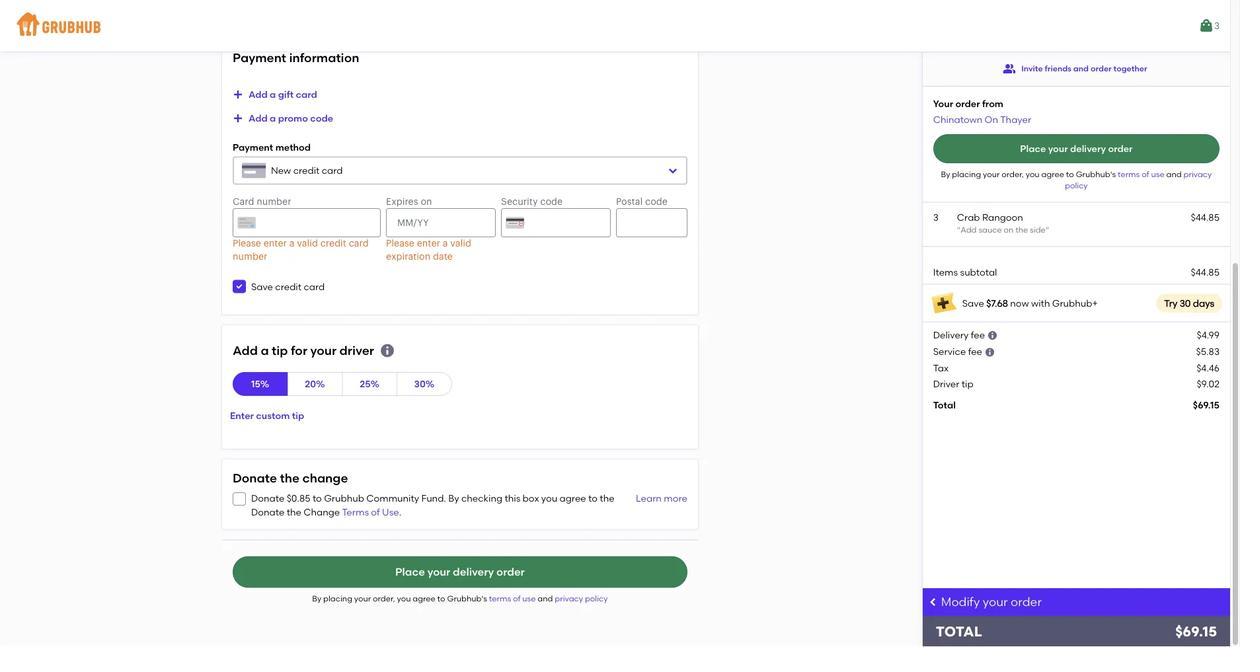 Task type: vqa. For each thing, say whether or not it's contained in the screenshot.
CARD associated with Save credit card
yes



Task type: locate. For each thing, give the bounding box(es) containing it.
delivery fee
[[933, 329, 985, 341]]

card right gift
[[296, 89, 317, 100]]

you
[[1026, 169, 1040, 179], [541, 493, 558, 504], [397, 594, 411, 604]]

tax
[[933, 362, 949, 373]]

by inside by checking this box you agree to the donate the change
[[448, 493, 459, 504]]

enter
[[230, 410, 254, 421]]

donate
[[233, 471, 277, 486], [251, 493, 285, 504], [251, 506, 285, 518]]

by
[[941, 169, 950, 179], [448, 493, 459, 504], [312, 594, 322, 604]]

1 horizontal spatial you
[[541, 493, 558, 504]]

place your delivery order
[[1020, 143, 1133, 154], [395, 566, 525, 579]]

a left promo
[[270, 113, 276, 124]]

0 horizontal spatial 3
[[933, 212, 939, 223]]

order
[[1091, 64, 1112, 73], [956, 98, 980, 109], [1108, 143, 1133, 154], [497, 566, 525, 579], [1011, 595, 1042, 609]]

0 vertical spatial of
[[1142, 169, 1150, 179]]

0 vertical spatial $44.85
[[1191, 212, 1220, 223]]

information
[[289, 50, 359, 65]]

1 horizontal spatial save
[[963, 298, 984, 309]]

place down "thayer"
[[1020, 143, 1046, 154]]

svg image left modify
[[928, 597, 939, 608]]

items subtotal
[[933, 266, 997, 278]]

1 horizontal spatial privacy
[[1184, 169, 1212, 179]]

0 vertical spatial privacy
[[1184, 169, 1212, 179]]

$44.85
[[1191, 212, 1220, 223], [1191, 266, 1220, 278]]

payment
[[233, 50, 286, 65], [233, 141, 273, 153]]

subscription badge image
[[931, 290, 957, 317]]

0 vertical spatial use
[[1152, 169, 1165, 179]]

2 vertical spatial a
[[261, 343, 269, 358]]

the down $0.85
[[287, 506, 301, 518]]

1 vertical spatial credit
[[275, 281, 302, 292]]

grubhub
[[324, 493, 364, 504]]

1 vertical spatial card
[[322, 165, 343, 176]]

use
[[1152, 169, 1165, 179], [523, 594, 536, 604]]

place for by placing your order, you agree to grubhub's terms of use and privacy policy
[[395, 566, 425, 579]]

1 horizontal spatial delivery
[[1070, 143, 1106, 154]]

add inside $44.85 " add sauce on the side "
[[961, 225, 977, 234]]

$44.85 " add sauce on the side "
[[957, 212, 1220, 234]]

2 vertical spatial you
[[397, 594, 411, 604]]

1 vertical spatial privacy
[[555, 594, 583, 604]]

payment up add a gift card button
[[233, 50, 286, 65]]

terms of use link for by placing your order, you agree to grubhub's terms of use and privacy policy
[[489, 594, 538, 604]]

to for by placing your order, you agree to grubhub's terms of use and
[[1066, 169, 1074, 179]]

fee for service fee
[[968, 346, 983, 357]]

1 vertical spatial privacy policy link
[[555, 594, 608, 604]]

to for by placing your order, you agree to grubhub's terms of use and privacy policy
[[437, 594, 445, 604]]

add
[[249, 89, 268, 100], [249, 113, 268, 124], [961, 225, 977, 234], [233, 343, 258, 358]]

delivery up by placing your order, you agree to grubhub's terms of use and
[[1070, 143, 1106, 154]]

tip inside enter custom tip button
[[292, 410, 304, 421]]

a up 15%
[[261, 343, 269, 358]]

1 vertical spatial by
[[448, 493, 459, 504]]

to
[[1066, 169, 1074, 179], [313, 493, 322, 504], [589, 493, 598, 504], [437, 594, 445, 604]]

donate for donate the change
[[233, 471, 277, 486]]

1 vertical spatial use
[[523, 594, 536, 604]]

1 vertical spatial terms
[[489, 594, 511, 604]]

a left gift
[[270, 89, 276, 100]]

20%
[[305, 378, 325, 390]]

svg image
[[668, 165, 678, 176], [988, 330, 998, 341], [380, 343, 395, 359], [985, 347, 995, 358]]

0 vertical spatial fee
[[971, 329, 985, 341]]

0 horizontal spatial use
[[523, 594, 536, 604]]

0 horizontal spatial policy
[[585, 594, 608, 604]]

" down the crab
[[957, 225, 961, 234]]

on
[[1004, 225, 1014, 234]]

try 30 days
[[1165, 298, 1215, 309]]

place your delivery order button up by placing your order, you agree to grubhub's terms of use and privacy policy at the left bottom of page
[[233, 557, 688, 588]]

add down the crab
[[961, 225, 977, 234]]

your order from chinatown on thayer
[[933, 98, 1032, 125]]

learn more link
[[633, 492, 688, 519]]

0 vertical spatial tip
[[272, 343, 288, 358]]

credit right new
[[293, 165, 320, 176]]

1 vertical spatial save
[[963, 298, 984, 309]]

agree
[[1042, 169, 1065, 179], [560, 493, 586, 504], [413, 594, 436, 604]]

total down modify
[[936, 624, 982, 640]]

0 vertical spatial place your delivery order button
[[933, 134, 1220, 163]]

0 vertical spatial by
[[941, 169, 950, 179]]

0 horizontal spatial place
[[395, 566, 425, 579]]

donate the change
[[233, 471, 348, 486]]

svg image down donate the change
[[235, 495, 243, 503]]

placing
[[952, 169, 981, 179], [323, 594, 352, 604]]

order up privacy policy
[[1108, 143, 1133, 154]]

credit up for
[[275, 281, 302, 292]]

2 horizontal spatial of
[[1142, 169, 1150, 179]]

placing for by placing your order, you agree to grubhub's terms of use and privacy policy
[[323, 594, 352, 604]]

a
[[270, 89, 276, 100], [270, 113, 276, 124], [261, 343, 269, 358]]

add down add a gift card button
[[249, 113, 268, 124]]

0 horizontal spatial privacy policy link
[[555, 594, 608, 604]]

1 vertical spatial grubhub's
[[447, 594, 487, 604]]

fee for delivery fee
[[971, 329, 985, 341]]

0 vertical spatial a
[[270, 89, 276, 100]]

svg image
[[233, 89, 243, 100], [233, 113, 243, 124], [235, 283, 243, 291], [235, 495, 243, 503], [928, 597, 939, 608]]

your
[[1048, 143, 1068, 154], [983, 169, 1000, 179], [310, 343, 337, 358], [428, 566, 450, 579], [354, 594, 371, 604], [983, 595, 1008, 609]]

svg image down add a gift card button
[[233, 113, 243, 124]]

place your delivery order button up by placing your order, you agree to grubhub's terms of use and
[[933, 134, 1220, 163]]

total
[[933, 399, 956, 411], [936, 624, 982, 640]]

place
[[1020, 143, 1046, 154], [395, 566, 425, 579]]

total down driver
[[933, 399, 956, 411]]

add for add a promo code
[[249, 113, 268, 124]]

agree for by placing your order, you agree to grubhub's terms of use and privacy policy
[[413, 594, 436, 604]]

0 vertical spatial payment
[[233, 50, 286, 65]]

0 horizontal spatial tip
[[272, 343, 288, 358]]

1 horizontal spatial order,
[[1002, 169, 1024, 179]]

fee down the delivery fee
[[968, 346, 983, 357]]

0 horizontal spatial you
[[397, 594, 411, 604]]

learn
[[636, 493, 662, 504]]

1 horizontal spatial place your delivery order button
[[933, 134, 1220, 163]]

1 horizontal spatial place your delivery order
[[1020, 143, 1133, 154]]

0 vertical spatial placing
[[952, 169, 981, 179]]

fund.
[[422, 493, 446, 504]]

0 horizontal spatial agree
[[413, 594, 436, 604]]

1 vertical spatial fee
[[968, 346, 983, 357]]

payment for payment method
[[233, 141, 273, 153]]

terms for by placing your order, you agree to grubhub's terms of use and privacy policy
[[489, 594, 511, 604]]

agree for by placing your order, you agree to grubhub's terms of use and
[[1042, 169, 1065, 179]]

add a promo code button
[[233, 106, 333, 130]]

custom
[[256, 410, 290, 421]]

0 vertical spatial order,
[[1002, 169, 1024, 179]]

2 payment from the top
[[233, 141, 273, 153]]

main navigation navigation
[[0, 0, 1231, 52]]

1 horizontal spatial tip
[[292, 410, 304, 421]]

tip left for
[[272, 343, 288, 358]]

service fee
[[933, 346, 983, 357]]

card for new credit card
[[322, 165, 343, 176]]

1 payment from the top
[[233, 50, 286, 65]]

place your delivery order up by placing your order, you agree to grubhub's terms of use and privacy policy at the left bottom of page
[[395, 566, 525, 579]]

0 vertical spatial donate
[[233, 471, 277, 486]]

add left gift
[[249, 89, 268, 100]]

$69.15
[[1193, 399, 1220, 411], [1176, 624, 1217, 640]]

privacy policy link for by placing your order, you agree to grubhub's terms of use and
[[1065, 169, 1212, 190]]

0 vertical spatial place your delivery order
[[1020, 143, 1133, 154]]

1 vertical spatial policy
[[585, 594, 608, 604]]

0 vertical spatial $69.15
[[1193, 399, 1220, 411]]

card up add a tip for your driver
[[304, 281, 325, 292]]

1 vertical spatial place
[[395, 566, 425, 579]]

1 vertical spatial terms of use link
[[489, 594, 538, 604]]

card for save credit card
[[304, 281, 325, 292]]

svg image left save credit card
[[235, 283, 243, 291]]

agree inside by checking this box you agree to the donate the change
[[560, 493, 586, 504]]

1 vertical spatial order,
[[373, 594, 395, 604]]

1 vertical spatial $44.85
[[1191, 266, 1220, 278]]

2 vertical spatial card
[[304, 281, 325, 292]]

1 horizontal spatial use
[[1152, 169, 1165, 179]]

try
[[1165, 298, 1178, 309]]

terms
[[1118, 169, 1140, 179], [489, 594, 511, 604]]

1 vertical spatial place your delivery order
[[395, 566, 525, 579]]

1 horizontal spatial and
[[1074, 64, 1089, 73]]

policy
[[1065, 181, 1088, 190], [585, 594, 608, 604]]

0 horizontal spatial grubhub's
[[447, 594, 487, 604]]

0 vertical spatial save
[[251, 281, 273, 292]]

0 horizontal spatial by
[[312, 594, 322, 604]]

svg image inside add a promo code button
[[233, 113, 243, 124]]

1 horizontal spatial "
[[1046, 225, 1049, 234]]

0 vertical spatial terms
[[1118, 169, 1140, 179]]

1 horizontal spatial by
[[448, 493, 459, 504]]

1 vertical spatial agree
[[560, 493, 586, 504]]

order up chinatown
[[956, 98, 980, 109]]

3
[[1215, 20, 1220, 31], [933, 212, 939, 223]]

2 $44.85 from the top
[[1191, 266, 1220, 278]]

0 vertical spatial card
[[296, 89, 317, 100]]

2 vertical spatial donate
[[251, 506, 285, 518]]

friends
[[1045, 64, 1072, 73]]

0 horizontal spatial save
[[251, 281, 273, 292]]

0 vertical spatial privacy policy link
[[1065, 169, 1212, 190]]

0 vertical spatial policy
[[1065, 181, 1088, 190]]

1 $44.85 from the top
[[1191, 212, 1220, 223]]

gift
[[278, 89, 294, 100]]

2 vertical spatial agree
[[413, 594, 436, 604]]

order left the together
[[1091, 64, 1112, 73]]

driver
[[933, 378, 960, 390]]

0 vertical spatial grubhub's
[[1076, 169, 1116, 179]]

policy inside privacy policy
[[1065, 181, 1088, 190]]

by checking this box you agree to the donate the change
[[251, 493, 615, 518]]

1 vertical spatial placing
[[323, 594, 352, 604]]

use
[[382, 506, 399, 518]]

1 vertical spatial of
[[371, 506, 380, 518]]

$44.85 for $44.85 " add sauce on the side "
[[1191, 212, 1220, 223]]

delivery for by placing your order, you agree to grubhub's terms of use and privacy policy
[[453, 566, 494, 579]]

svg image for modify your order
[[928, 597, 939, 608]]

crab rangoon
[[957, 212, 1023, 223]]

$0.85
[[287, 493, 310, 504]]

promo
[[278, 113, 308, 124]]

svg image left add a gift card
[[233, 89, 243, 100]]

thayer
[[1001, 114, 1032, 125]]

you for by placing your order, you agree to grubhub's terms of use and privacy policy
[[397, 594, 411, 604]]

a for tip
[[261, 343, 269, 358]]

1 horizontal spatial terms of use link
[[1118, 169, 1167, 179]]

on
[[985, 114, 998, 125]]

0 horizontal spatial terms of use link
[[489, 594, 538, 604]]

with
[[1032, 298, 1050, 309]]

and
[[1074, 64, 1089, 73], [1167, 169, 1182, 179], [538, 594, 553, 604]]

1 vertical spatial and
[[1167, 169, 1182, 179]]

2 vertical spatial by
[[312, 594, 322, 604]]

$7.68
[[987, 298, 1008, 309]]

1 vertical spatial place your delivery order button
[[233, 557, 688, 588]]

add a promo code
[[249, 113, 333, 124]]

add a tip for your driver
[[233, 343, 374, 358]]

add a gift card button
[[233, 83, 317, 106]]

place your delivery order for by placing your order, you agree to grubhub's terms of use and privacy policy
[[395, 566, 525, 579]]

you inside by checking this box you agree to the donate the change
[[541, 493, 558, 504]]

place your delivery order up by placing your order, you agree to grubhub's terms of use and
[[1020, 143, 1133, 154]]

svg image for add a promo code
[[233, 113, 243, 124]]

1 vertical spatial you
[[541, 493, 558, 504]]

" right on
[[1046, 225, 1049, 234]]

card right new
[[322, 165, 343, 176]]

25% button
[[342, 372, 397, 396]]

1 vertical spatial tip
[[962, 378, 974, 390]]

1 horizontal spatial terms
[[1118, 169, 1140, 179]]

privacy policy link
[[1065, 169, 1212, 190], [555, 594, 608, 604]]

0 vertical spatial place
[[1020, 143, 1046, 154]]

credit for save
[[275, 281, 302, 292]]

30
[[1180, 298, 1191, 309]]

modify
[[941, 595, 980, 609]]

0 horizontal spatial placing
[[323, 594, 352, 604]]

save for save $7.68 now with grubhub+
[[963, 298, 984, 309]]

0 horizontal spatial terms
[[489, 594, 511, 604]]

1 horizontal spatial grubhub's
[[1076, 169, 1116, 179]]

2 horizontal spatial and
[[1167, 169, 1182, 179]]

2 vertical spatial of
[[513, 594, 521, 604]]

grubhub's for by placing your order, you agree to grubhub's terms of use and privacy policy
[[447, 594, 487, 604]]

place up by placing your order, you agree to grubhub's terms of use and privacy policy at the left bottom of page
[[395, 566, 425, 579]]

0 vertical spatial delivery
[[1070, 143, 1106, 154]]

tip right driver
[[962, 378, 974, 390]]

learn more
[[636, 493, 688, 504]]

invite friends and order together button
[[1003, 57, 1148, 81]]

"
[[957, 225, 961, 234], [1046, 225, 1049, 234]]

terms of use link
[[1118, 169, 1167, 179], [489, 594, 538, 604]]

0 horizontal spatial privacy
[[555, 594, 583, 604]]

0 vertical spatial credit
[[293, 165, 320, 176]]

the right on
[[1016, 225, 1028, 234]]

$44.85 inside $44.85 " add sauce on the side "
[[1191, 212, 1220, 223]]

people icon image
[[1003, 62, 1016, 75]]

3 button
[[1199, 14, 1220, 38]]

credit
[[293, 165, 320, 176], [275, 281, 302, 292]]

2 vertical spatial and
[[538, 594, 553, 604]]

to inside by checking this box you agree to the donate the change
[[589, 493, 598, 504]]

add up 15%
[[233, 343, 258, 358]]

1 vertical spatial payment
[[233, 141, 273, 153]]

2 vertical spatial tip
[[292, 410, 304, 421]]

tip for add a tip for your driver
[[272, 343, 288, 358]]

svg image inside add a gift card button
[[233, 89, 243, 100]]

fee
[[971, 329, 985, 341], [968, 346, 983, 357]]

delivery up by placing your order, you agree to grubhub's terms of use and privacy policy at the left bottom of page
[[453, 566, 494, 579]]

1 vertical spatial delivery
[[453, 566, 494, 579]]

fee up service fee
[[971, 329, 985, 341]]

save
[[251, 281, 273, 292], [963, 298, 984, 309]]

order, for by placing your order, you agree to grubhub's terms of use and privacy policy
[[373, 594, 395, 604]]

0 horizontal spatial "
[[957, 225, 961, 234]]

$44.85 for $44.85
[[1191, 266, 1220, 278]]

0 vertical spatial you
[[1026, 169, 1040, 179]]

of for by placing your order, you agree to grubhub's terms of use and privacy policy
[[513, 594, 521, 604]]

1 horizontal spatial agree
[[560, 493, 586, 504]]

change
[[304, 506, 340, 518]]

credit for new
[[293, 165, 320, 176]]

days
[[1193, 298, 1215, 309]]

payment up new
[[233, 141, 273, 153]]

tip right custom on the bottom left of page
[[292, 410, 304, 421]]

1 horizontal spatial placing
[[952, 169, 981, 179]]

enter custom tip
[[230, 410, 304, 421]]

delivery
[[1070, 143, 1106, 154], [453, 566, 494, 579]]



Task type: describe. For each thing, give the bounding box(es) containing it.
together
[[1114, 64, 1148, 73]]

for
[[291, 343, 307, 358]]

place your delivery order for by placing your order, you agree to grubhub's terms of use and
[[1020, 143, 1133, 154]]

and for by placing your order, you agree to grubhub's terms of use and privacy policy
[[538, 594, 553, 604]]

$9.02
[[1197, 378, 1220, 390]]

place your delivery order button for by placing your order, you agree to grubhub's terms of use and
[[933, 134, 1220, 163]]

donate $0.85 to grubhub community fund.
[[251, 493, 448, 504]]

service
[[933, 346, 966, 357]]

payment information
[[233, 50, 359, 65]]

box
[[523, 493, 539, 504]]

modify your order
[[941, 595, 1042, 609]]

0 horizontal spatial of
[[371, 506, 380, 518]]

save credit card
[[251, 281, 325, 292]]

placing for by placing your order, you agree to grubhub's terms of use and
[[952, 169, 981, 179]]

use for by placing your order, you agree to grubhub's terms of use and
[[1152, 169, 1165, 179]]

15%
[[251, 378, 269, 390]]

driver
[[340, 343, 374, 358]]

terms of use .
[[342, 506, 402, 518]]

privacy inside privacy policy
[[1184, 169, 1212, 179]]

order up by placing your order, you agree to grubhub's terms of use and privacy policy at the left bottom of page
[[497, 566, 525, 579]]

order inside button
[[1091, 64, 1112, 73]]

1 " from the left
[[957, 225, 961, 234]]

add for add a gift card
[[249, 89, 268, 100]]

method
[[276, 141, 311, 153]]

terms
[[342, 506, 369, 518]]

donate for donate $0.85 to grubhub community fund.
[[251, 493, 285, 504]]

2 horizontal spatial tip
[[962, 378, 974, 390]]

tip for enter custom tip
[[292, 410, 304, 421]]

delivery for by placing your order, you agree to grubhub's terms of use and
[[1070, 143, 1106, 154]]

crab
[[957, 212, 980, 223]]

driver tip
[[933, 378, 974, 390]]

chinatown on thayer link
[[933, 114, 1032, 125]]

15% button
[[233, 372, 288, 396]]

enter custom tip button
[[225, 404, 310, 428]]

from
[[983, 98, 1004, 109]]

terms of use link
[[342, 506, 399, 518]]

2 " from the left
[[1046, 225, 1049, 234]]

change
[[302, 471, 348, 486]]

25%
[[360, 378, 380, 390]]

community
[[366, 493, 419, 504]]

payment method
[[233, 141, 311, 153]]

agree for by checking this box you agree to the donate the change
[[560, 493, 586, 504]]

the left 'learn'
[[600, 493, 615, 504]]

terms of use link for by placing your order, you agree to grubhub's terms of use and
[[1118, 169, 1167, 179]]

side
[[1030, 225, 1046, 234]]

now
[[1011, 298, 1029, 309]]

checking
[[461, 493, 503, 504]]

$4.46
[[1197, 362, 1220, 373]]

you for by placing your order, you agree to grubhub's terms of use and
[[1026, 169, 1040, 179]]

use for by placing your order, you agree to grubhub's terms of use and privacy policy
[[523, 594, 536, 604]]

3 inside button
[[1215, 20, 1220, 31]]

delivery
[[933, 329, 969, 341]]

and for by placing your order, you agree to grubhub's terms of use and
[[1167, 169, 1182, 179]]

1 vertical spatial $69.15
[[1176, 624, 1217, 640]]

invite friends and order together
[[1022, 64, 1148, 73]]

subtotal
[[960, 266, 997, 278]]

invite
[[1022, 64, 1043, 73]]

a for gift
[[270, 89, 276, 100]]

sauce
[[979, 225, 1002, 234]]

chinatown
[[933, 114, 983, 125]]

donate inside by checking this box you agree to the donate the change
[[251, 506, 285, 518]]

rangoon
[[983, 212, 1023, 223]]

by for by checking this box you agree to the donate the change
[[448, 493, 459, 504]]

$5.83
[[1197, 346, 1220, 357]]

more
[[664, 493, 688, 504]]

code
[[310, 113, 333, 124]]

privacy policy link for by placing your order, you agree to grubhub's terms of use and privacy policy
[[555, 594, 608, 604]]

terms for by placing your order, you agree to grubhub's terms of use and
[[1118, 169, 1140, 179]]

20% button
[[287, 372, 343, 396]]

of for by placing your order, you agree to grubhub's terms of use and
[[1142, 169, 1150, 179]]

privacy policy
[[1065, 169, 1212, 190]]

the up $0.85
[[280, 471, 300, 486]]

your
[[933, 98, 954, 109]]

grubhub+
[[1053, 298, 1098, 309]]

order, for by placing your order, you agree to grubhub's terms of use and
[[1002, 169, 1024, 179]]

order inside your order from chinatown on thayer
[[956, 98, 980, 109]]

to for by checking this box you agree to the donate the change
[[589, 493, 598, 504]]

payment for payment information
[[233, 50, 286, 65]]

$4.99
[[1197, 329, 1220, 341]]

new credit card
[[271, 165, 343, 176]]

items
[[933, 266, 958, 278]]

1 vertical spatial 3
[[933, 212, 939, 223]]

grubhub's for by placing your order, you agree to grubhub's terms of use and
[[1076, 169, 1116, 179]]

add a gift card
[[249, 89, 317, 100]]

by placing your order, you agree to grubhub's terms of use and
[[941, 169, 1182, 179]]

and inside button
[[1074, 64, 1089, 73]]

save $7.68 now with grubhub+
[[963, 298, 1098, 309]]

you for by checking this box you agree to the donate the change
[[541, 493, 558, 504]]

the inside $44.85 " add sauce on the side "
[[1016, 225, 1028, 234]]

0 vertical spatial total
[[933, 399, 956, 411]]

place for by placing your order, you agree to grubhub's terms of use and
[[1020, 143, 1046, 154]]

this
[[505, 493, 521, 504]]

save for save credit card
[[251, 281, 273, 292]]

by placing your order, you agree to grubhub's terms of use and privacy policy
[[312, 594, 608, 604]]

svg image for add a gift card
[[233, 89, 243, 100]]

by for by placing your order, you agree to grubhub's terms of use and privacy policy
[[312, 594, 322, 604]]

place your delivery order button for by placing your order, you agree to grubhub's terms of use and privacy policy
[[233, 557, 688, 588]]

30%
[[414, 378, 435, 390]]

a for promo
[[270, 113, 276, 124]]

1 vertical spatial total
[[936, 624, 982, 640]]

.
[[399, 506, 402, 518]]

30% button
[[397, 372, 452, 396]]

by for by placing your order, you agree to grubhub's terms of use and
[[941, 169, 950, 179]]

new
[[271, 165, 291, 176]]

add for add a tip for your driver
[[233, 343, 258, 358]]

card inside button
[[296, 89, 317, 100]]

order right modify
[[1011, 595, 1042, 609]]



